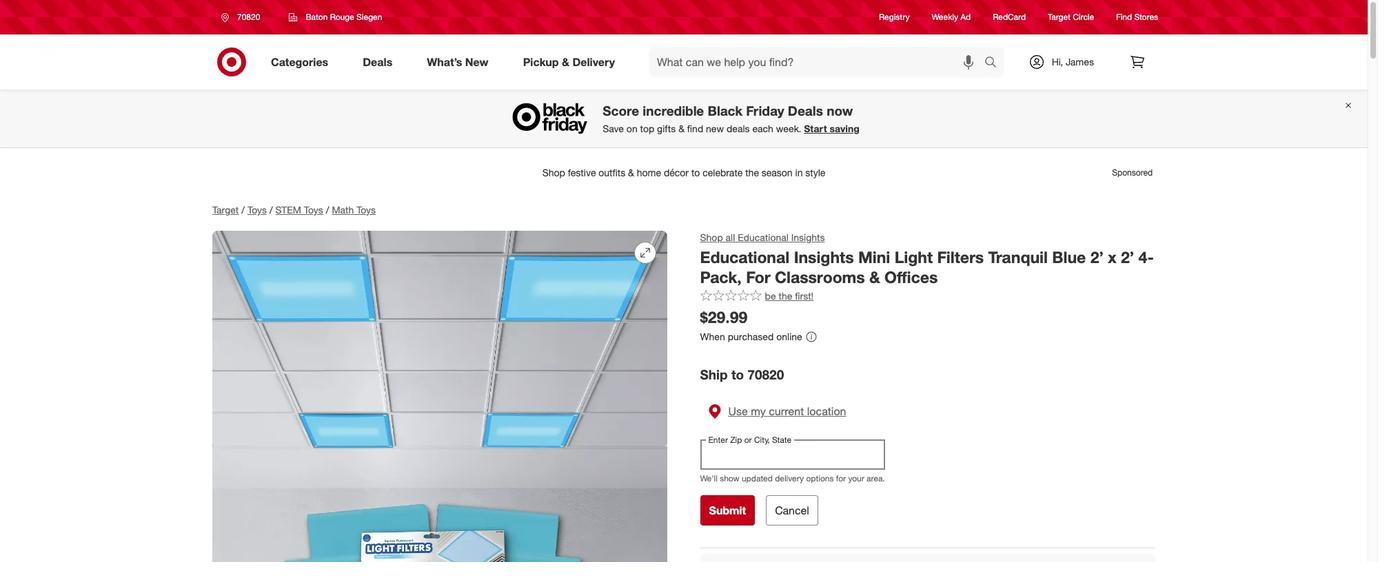 Task type: vqa. For each thing, say whether or not it's contained in the screenshot.
the Use my current location
yes



Task type: locate. For each thing, give the bounding box(es) containing it.
2 horizontal spatial /
[[326, 204, 329, 216]]

ship to 70820
[[700, 367, 784, 383]]

1 horizontal spatial target
[[1048, 12, 1071, 22]]

& inside shop all educational insights educational insights mini light filters tranquil blue 2' x 2' 4- pack, for classrooms & offices
[[870, 267, 880, 287]]

0 horizontal spatial target
[[212, 204, 239, 216]]

deals
[[363, 55, 392, 69], [788, 103, 823, 119]]

incredible
[[643, 103, 704, 119]]

top
[[640, 123, 654, 135]]

math toys link
[[332, 204, 376, 216]]

new
[[465, 55, 489, 69]]

what's new
[[427, 55, 489, 69]]

score
[[603, 103, 639, 119]]

& left find in the top of the page
[[678, 123, 685, 135]]

$29.99
[[700, 308, 748, 327]]

0 vertical spatial 70820
[[237, 12, 260, 22]]

use my current location link
[[700, 394, 885, 429]]

purchased
[[728, 331, 774, 343]]

0 horizontal spatial toys
[[247, 204, 267, 216]]

2' right 'x'
[[1121, 247, 1135, 267]]

filters
[[938, 247, 984, 267]]

when
[[700, 331, 725, 343]]

educational up for on the right
[[700, 247, 790, 267]]

0 horizontal spatial /
[[241, 204, 245, 216]]

hi, james
[[1052, 56, 1094, 68]]

ad
[[961, 12, 971, 22]]

toys link
[[247, 204, 267, 216]]

all
[[726, 232, 735, 243]]

1 vertical spatial educational
[[700, 247, 790, 267]]

options
[[807, 474, 834, 484]]

3 toys from the left
[[357, 204, 376, 216]]

target
[[1048, 12, 1071, 22], [212, 204, 239, 216]]

search button
[[978, 47, 1011, 80]]

search
[[978, 56, 1011, 70]]

& down mini
[[870, 267, 880, 287]]

2' left 'x'
[[1091, 247, 1104, 267]]

deals inside score incredible black friday deals now save on top gifts & find new deals each week. start saving
[[788, 103, 823, 119]]

offices
[[885, 267, 938, 287]]

be the first!
[[765, 291, 814, 302]]

educational right all
[[738, 232, 789, 243]]

/ right toys link
[[269, 204, 273, 216]]

target left circle
[[1048, 12, 1071, 22]]

70820
[[237, 12, 260, 22], [748, 367, 784, 383]]

what's
[[427, 55, 462, 69]]

weekly ad link
[[932, 11, 971, 23]]

find stores
[[1116, 12, 1158, 22]]

/ left math at the left
[[326, 204, 329, 216]]

/
[[241, 204, 245, 216], [269, 204, 273, 216], [326, 204, 329, 216]]

0 horizontal spatial &
[[562, 55, 569, 69]]

1 2' from the left
[[1091, 247, 1104, 267]]

70820 inside dropdown button
[[237, 12, 260, 22]]

educational
[[738, 232, 789, 243], [700, 247, 790, 267]]

1 vertical spatial target
[[212, 204, 239, 216]]

1 vertical spatial 70820
[[748, 367, 784, 383]]

weekly ad
[[932, 12, 971, 22]]

toys right stem
[[304, 204, 323, 216]]

2'
[[1091, 247, 1104, 267], [1121, 247, 1135, 267]]

toys left stem
[[247, 204, 267, 216]]

70820 right to at right
[[748, 367, 784, 383]]

/ left toys link
[[241, 204, 245, 216]]

deals down siegen
[[363, 55, 392, 69]]

1 horizontal spatial &
[[678, 123, 685, 135]]

0 vertical spatial deals
[[363, 55, 392, 69]]

target left toys link
[[212, 204, 239, 216]]

1 vertical spatial &
[[678, 123, 685, 135]]

2 vertical spatial &
[[870, 267, 880, 287]]

& right pickup
[[562, 55, 569, 69]]

0 vertical spatial educational
[[738, 232, 789, 243]]

deals link
[[351, 47, 410, 77]]

70820 left baton
[[237, 12, 260, 22]]

the
[[779, 291, 793, 302]]

educational insights mini light filters tranquil blue 2' x 2' 4-pack, for classrooms & offices, 1 of 7 image
[[212, 231, 667, 563]]

0 vertical spatial &
[[562, 55, 569, 69]]

1 horizontal spatial toys
[[304, 204, 323, 216]]

circle
[[1073, 12, 1094, 22]]

use
[[729, 405, 748, 418]]

0 horizontal spatial deals
[[363, 55, 392, 69]]

friday
[[746, 103, 784, 119]]

0 horizontal spatial 2'
[[1091, 247, 1104, 267]]

registry link
[[879, 11, 910, 23]]

2 horizontal spatial toys
[[357, 204, 376, 216]]

baton rouge siegen button
[[280, 5, 391, 30]]

0 horizontal spatial 70820
[[237, 12, 260, 22]]

hi,
[[1052, 56, 1063, 68]]

cancel
[[775, 504, 810, 518]]

redcard link
[[993, 11, 1026, 23]]

find stores link
[[1116, 11, 1158, 23]]

now
[[827, 103, 853, 119]]

be the first! link
[[700, 290, 814, 304]]

we'll show updated delivery options for your area.
[[700, 474, 885, 484]]

0 vertical spatial target
[[1048, 12, 1071, 22]]

saving
[[830, 123, 860, 135]]

light
[[895, 247, 933, 267]]

advertisement region
[[201, 156, 1166, 190]]

None text field
[[700, 440, 885, 470]]

what's new link
[[415, 47, 506, 77]]

toys right math at the left
[[357, 204, 376, 216]]

weekly
[[932, 12, 958, 22]]

use my current location
[[729, 405, 847, 418]]

2 / from the left
[[269, 204, 273, 216]]

deals up the start
[[788, 103, 823, 119]]

1 horizontal spatial /
[[269, 204, 273, 216]]

2 horizontal spatial &
[[870, 267, 880, 287]]

1 horizontal spatial deals
[[788, 103, 823, 119]]

toys
[[247, 204, 267, 216], [304, 204, 323, 216], [357, 204, 376, 216]]

be
[[765, 291, 776, 302]]

for
[[836, 474, 846, 484]]

1 vertical spatial deals
[[788, 103, 823, 119]]

1 horizontal spatial 2'
[[1121, 247, 1135, 267]]

What can we help you find? suggestions appear below search field
[[649, 47, 988, 77]]

math
[[332, 204, 354, 216]]

gifts
[[657, 123, 676, 135]]



Task type: describe. For each thing, give the bounding box(es) containing it.
x
[[1108, 247, 1117, 267]]

categories
[[271, 55, 328, 69]]

score incredible black friday deals now save on top gifts & find new deals each week. start saving
[[603, 103, 860, 135]]

tranquil
[[989, 247, 1048, 267]]

siegen
[[356, 12, 382, 22]]

delivery
[[572, 55, 615, 69]]

0 vertical spatial insights
[[792, 232, 825, 243]]

shop
[[700, 232, 723, 243]]

find
[[1116, 12, 1132, 22]]

find
[[687, 123, 703, 135]]

when purchased online
[[700, 331, 803, 343]]

target circle link
[[1048, 11, 1094, 23]]

1 / from the left
[[241, 204, 245, 216]]

stem
[[275, 204, 301, 216]]

mini
[[859, 247, 891, 267]]

classrooms
[[775, 267, 865, 287]]

target for target / toys / stem toys / math toys
[[212, 204, 239, 216]]

each
[[752, 123, 773, 135]]

start
[[804, 123, 827, 135]]

submit
[[709, 504, 746, 518]]

target circle
[[1048, 12, 1094, 22]]

2 toys from the left
[[304, 204, 323, 216]]

shop all educational insights educational insights mini light filters tranquil blue 2' x 2' 4- pack, for classrooms & offices
[[700, 232, 1154, 287]]

ship
[[700, 367, 728, 383]]

we'll
[[700, 474, 718, 484]]

submit button
[[700, 496, 755, 526]]

online
[[777, 331, 803, 343]]

delivery
[[775, 474, 804, 484]]

1 horizontal spatial 70820
[[748, 367, 784, 383]]

james
[[1066, 56, 1094, 68]]

target for target circle
[[1048, 12, 1071, 22]]

registry
[[879, 12, 910, 22]]

target / toys / stem toys / math toys
[[212, 204, 376, 216]]

target link
[[212, 204, 239, 216]]

my
[[751, 405, 766, 418]]

redcard
[[993, 12, 1026, 22]]

current
[[769, 405, 804, 418]]

on
[[627, 123, 637, 135]]

70820 button
[[212, 5, 275, 30]]

1 toys from the left
[[247, 204, 267, 216]]

for
[[746, 267, 771, 287]]

show
[[720, 474, 740, 484]]

rouge
[[330, 12, 354, 22]]

1 vertical spatial insights
[[794, 247, 854, 267]]

pickup & delivery
[[523, 55, 615, 69]]

& inside score incredible black friday deals now save on top gifts & find new deals each week. start saving
[[678, 123, 685, 135]]

week.
[[776, 123, 801, 135]]

cancel button
[[766, 496, 819, 526]]

area.
[[867, 474, 885, 484]]

blue
[[1053, 247, 1086, 267]]

pack,
[[700, 267, 742, 287]]

new
[[706, 123, 724, 135]]

stem toys link
[[275, 204, 323, 216]]

3 / from the left
[[326, 204, 329, 216]]

save
[[603, 123, 624, 135]]

categories link
[[259, 47, 346, 77]]

updated
[[742, 474, 773, 484]]

location
[[807, 405, 847, 418]]

first!
[[795, 291, 814, 302]]

to
[[732, 367, 744, 383]]

pickup
[[523, 55, 559, 69]]

black
[[708, 103, 743, 119]]

& inside pickup & delivery link
[[562, 55, 569, 69]]

stores
[[1134, 12, 1158, 22]]

your
[[849, 474, 865, 484]]

pickup & delivery link
[[511, 47, 632, 77]]

deals
[[727, 123, 750, 135]]

4-
[[1139, 247, 1154, 267]]

2 2' from the left
[[1121, 247, 1135, 267]]

baton
[[306, 12, 328, 22]]



